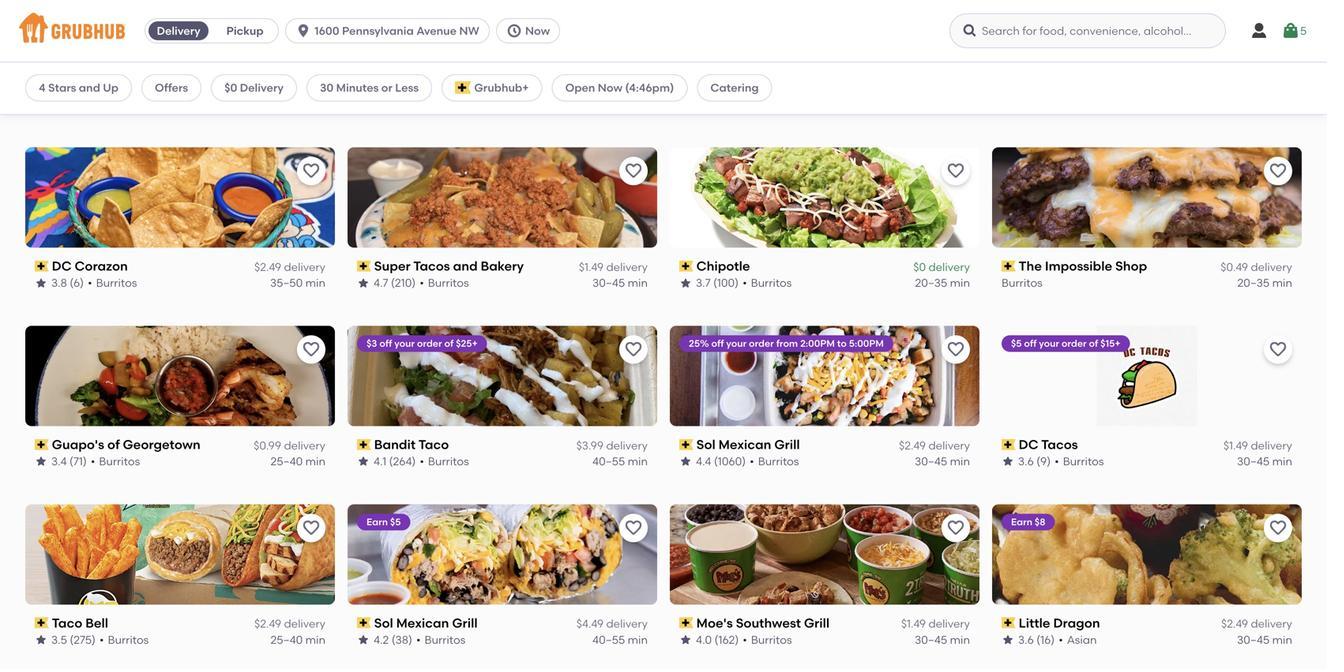 Task type: describe. For each thing, give the bounding box(es) containing it.
3.8 (6)
[[51, 276, 84, 290]]

4.2 (38)
[[374, 633, 412, 647]]

25%
[[689, 338, 709, 349]]

order for tacos
[[1062, 338, 1087, 349]]

min for 3.5 (275)
[[306, 633, 326, 647]]

of for dc tacos
[[1089, 338, 1099, 349]]

30–45 for moe's southwest grill
[[915, 633, 948, 647]]

0 horizontal spatial bandit
[[374, 437, 416, 452]]

• burritos for 4.6 (551)
[[743, 98, 793, 111]]

mexican for 4.4 (1060)
[[719, 437, 772, 452]]

sol mexican grill logo image for $4.49
[[348, 504, 657, 605]]

sol mexican grill for (617)
[[374, 80, 478, 95]]

4.7 (210)
[[374, 276, 416, 290]]

(275)
[[70, 633, 96, 647]]

earn $5
[[367, 516, 401, 528]]

$3.99 delivery
[[577, 439, 648, 452]]

stars
[[48, 81, 76, 94]]

30–45 for little dragon
[[1238, 633, 1270, 647]]

offers
[[155, 81, 188, 94]]

subscription pass image for dc tacos
[[1002, 439, 1016, 450]]

your for mexican
[[727, 338, 747, 349]]

dc tacos logo image
[[1097, 326, 1198, 426]]

district taco - metro center
[[52, 80, 224, 95]]

min for 4.0 (162)
[[950, 633, 970, 647]]

off for bandit
[[380, 338, 392, 349]]

bakery
[[481, 258, 524, 274]]

30–45 min for super tacos and bakery
[[593, 276, 648, 290]]

$25+
[[456, 338, 478, 349]]

georgetown
[[123, 437, 201, 452]]

delivery for 4.1 (264)
[[606, 439, 648, 452]]

$0 for chipotle
[[914, 260, 926, 274]]

• burritos for 4.7 (210)
[[420, 276, 469, 290]]

(9)
[[1037, 455, 1051, 468]]

burritos for 3.8 (6)
[[96, 276, 137, 290]]

4.1
[[374, 455, 387, 468]]

30–45 min for moe's southwest grill
[[915, 633, 970, 647]]

• for (275)
[[100, 633, 104, 647]]

$1.49 delivery for super tacos and bakery
[[579, 260, 648, 274]]

pickup button
[[212, 18, 278, 43]]

sol for 4.5
[[374, 80, 393, 95]]

subscription pass image for super tacos and bakery
[[357, 261, 371, 272]]

chipotle logo image
[[670, 147, 980, 248]]

metro
[[142, 80, 178, 95]]

burritos for 4.7 (210)
[[428, 276, 469, 290]]

$0 delivery for chipotle
[[914, 260, 970, 274]]

$0 delivery
[[225, 81, 284, 94]]

delivery for 3.5 (275)
[[284, 617, 326, 631]]

1 horizontal spatial 20–35
[[915, 276, 948, 290]]

star icon image for 3.8 (6)
[[35, 277, 47, 289]]

4
[[39, 81, 46, 94]]

1600 pennsylvania avenue nw button
[[285, 18, 496, 43]]

20–35 for taco
[[271, 98, 303, 111]]

guapo's
[[52, 437, 104, 452]]

delivery for 4.2 (38)
[[606, 617, 648, 631]]

$2.49 delivery for sol mexican grill
[[899, 439, 970, 452]]

now inside now button
[[525, 24, 550, 38]]

grill for (38)
[[452, 615, 478, 631]]

• burritos for 3.7 (100)
[[743, 276, 792, 290]]

(264)
[[389, 455, 416, 468]]

earn $8
[[1012, 516, 1046, 528]]

little dragon
[[1019, 615, 1101, 631]]

$1.49 delivery for dc tacos
[[1224, 439, 1293, 452]]

$8
[[1035, 516, 1046, 528]]

delivery for 4.2 (86)
[[284, 82, 326, 95]]

your for taco
[[395, 338, 415, 349]]

1600 pennsylvania avenue nw
[[315, 24, 480, 38]]

0 vertical spatial bandit
[[697, 80, 738, 95]]

dc corazon logo image
[[25, 147, 335, 248]]

$0.49 for shop
[[1221, 260, 1249, 274]]

$3.99
[[577, 439, 604, 452]]

delivery for 3.6 (16)
[[1251, 617, 1293, 631]]

$0 for district taco - metro center
[[269, 82, 281, 95]]

$15+
[[1101, 338, 1121, 349]]

(86)
[[69, 98, 90, 111]]

3.4
[[51, 455, 67, 468]]

dc for dc tacos
[[1019, 437, 1039, 452]]

40–55 min for sol mexican grill
[[593, 633, 648, 647]]

subscription pass image for 4.4 (1060)
[[680, 439, 694, 450]]

1 horizontal spatial 20–35 min
[[915, 276, 970, 290]]

the impossible shop
[[1019, 258, 1148, 274]]

burritos for 3.6 (9)
[[1063, 455, 1104, 468]]

1 vertical spatial $5
[[390, 516, 401, 528]]

0 vertical spatial $5
[[1012, 338, 1022, 349]]

grubhub plus flag logo image
[[455, 82, 471, 94]]

30 minutes or less
[[320, 81, 419, 94]]

min for 4.7 (210)
[[628, 276, 648, 290]]

subscription pass image for little dragon
[[1002, 618, 1016, 629]]

tacos for dc
[[1042, 437, 1078, 452]]

dc tacos
[[1019, 437, 1078, 452]]

(100)
[[714, 276, 739, 290]]

4.5 (617)
[[374, 98, 416, 111]]

-
[[133, 80, 139, 95]]

$4.49
[[577, 617, 604, 631]]

(551)
[[714, 98, 739, 111]]

minutes
[[336, 81, 379, 94]]

(38)
[[392, 633, 412, 647]]

• burritos for 3.5 (275)
[[100, 633, 149, 647]]

sol for 4.4
[[697, 437, 716, 452]]

subscription pass image for 3.7 (100)
[[680, 261, 694, 272]]

4.2 for sol mexican grill
[[374, 633, 389, 647]]

5:00pm
[[849, 338, 884, 349]]

nw
[[459, 24, 480, 38]]

delivery for 3.7 (100)
[[929, 260, 970, 274]]

up
[[103, 81, 119, 94]]

corazon
[[75, 258, 128, 274]]

center
[[181, 80, 224, 95]]

• for (617)
[[420, 98, 424, 111]]

4.5
[[374, 98, 390, 111]]

open
[[565, 81, 595, 94]]

grill for (162)
[[804, 615, 830, 631]]

star icon image for 3.6 (16)
[[1002, 634, 1015, 647]]

2 vertical spatial 25–40
[[271, 633, 303, 647]]

3.7
[[696, 276, 711, 290]]

$0.49 delivery for the impossible shop
[[1221, 260, 1293, 274]]

your for tacos
[[1039, 338, 1060, 349]]

subscription pass image for bandit taco
[[680, 82, 694, 93]]

$2.49 for little dragon
[[1222, 617, 1249, 631]]

2 horizontal spatial svg image
[[1250, 21, 1269, 40]]

3.6 (9)
[[1019, 455, 1051, 468]]

40–55 min for bandit taco
[[593, 455, 648, 468]]

impossible
[[1045, 258, 1113, 274]]

off for dc
[[1024, 338, 1037, 349]]

$3 off your order of $25+
[[367, 338, 478, 349]]

burritos for 4.4 (1060)
[[758, 455, 799, 468]]

0 horizontal spatial of
[[107, 437, 120, 452]]

to
[[837, 338, 847, 349]]

delivery inside button
[[157, 24, 201, 38]]

3.5 (275)
[[51, 633, 96, 647]]

dragon
[[1054, 615, 1101, 631]]

• for (210)
[[420, 276, 424, 290]]

$0.99 delivery
[[254, 439, 326, 452]]

(16)
[[1037, 633, 1055, 647]]

30–45 for dc tacos
[[1238, 455, 1270, 468]]

delivery for 4.7 (210)
[[606, 260, 648, 274]]

shop
[[1116, 258, 1148, 274]]

$2.49 delivery for little dragon
[[1222, 617, 1293, 631]]

4.4
[[696, 455, 712, 468]]

(210)
[[391, 276, 416, 290]]

delivery for 4.5 (617)
[[606, 82, 648, 95]]

• asian
[[1059, 633, 1097, 647]]

4 stars and up
[[39, 81, 119, 94]]

4.7
[[374, 276, 388, 290]]

star icon image for 4.2 (38)
[[357, 634, 370, 647]]

super tacos and bakery
[[374, 258, 524, 274]]

• burritos for 4.2 (38)
[[416, 633, 466, 647]]

bandit taco logo image
[[348, 326, 657, 426]]

of for bandit taco
[[445, 338, 454, 349]]

• burritos for 4.4 (1060)
[[750, 455, 799, 468]]

(71)
[[69, 455, 87, 468]]

min for 4.5 (617)
[[628, 98, 648, 111]]

super
[[374, 258, 411, 274]]

4.2 for district taco - metro center
[[51, 98, 67, 111]]

4.1 (264)
[[374, 455, 416, 468]]

super tacos and bakery logo image
[[348, 147, 657, 248]]

min for 4.2 (38)
[[628, 633, 648, 647]]

40–55 for sol mexican grill
[[593, 633, 625, 647]]

Search for food, convenience, alcohol... search field
[[950, 13, 1226, 48]]

burritos for 4.0 (162)
[[751, 633, 792, 647]]

bandit taco link
[[680, 79, 970, 97]]

from
[[777, 338, 798, 349]]

4.0
[[696, 633, 712, 647]]

burritos for 3.7 (100)
[[751, 276, 792, 290]]



Task type: locate. For each thing, give the bounding box(es) containing it.
$1.49 for moe's southwest grill
[[902, 617, 926, 631]]

3.6 (16)
[[1019, 633, 1055, 647]]

1 3.6 from the top
[[1019, 455, 1034, 468]]

subscription pass image left super
[[357, 261, 371, 272]]

moe's southwest grill logo image
[[670, 504, 980, 605]]

grill for (1060)
[[775, 437, 800, 452]]

burritos right (38)
[[425, 633, 466, 647]]

sol mexican grill
[[374, 80, 478, 95], [697, 437, 800, 452], [374, 615, 478, 631]]

25% off your order from 2:00pm to 5:00pm
[[689, 338, 884, 349]]

• burritos down grubhub plus flag logo at the top left of page
[[420, 98, 469, 111]]

svg image
[[1282, 21, 1301, 40], [506, 23, 522, 39]]

subscription pass image left 'moe's' in the right bottom of the page
[[680, 618, 694, 629]]

little dragon logo image
[[993, 504, 1302, 605]]

1 horizontal spatial $0 delivery
[[914, 260, 970, 274]]

order left $25+
[[417, 338, 442, 349]]

5
[[1301, 24, 1307, 37]]

star icon image for 4.4 (1060)
[[680, 455, 692, 468]]

burritos down southwest
[[751, 633, 792, 647]]

3.6 left (9)
[[1019, 455, 1034, 468]]

1 vertical spatial $0 delivery
[[914, 260, 970, 274]]

sol mexican grill for (1060)
[[697, 437, 800, 452]]

0 horizontal spatial sol mexican grill logo image
[[348, 504, 657, 605]]

order for mexican
[[749, 338, 774, 349]]

dc up '3.8'
[[52, 258, 72, 274]]

3 off from the left
[[1024, 338, 1037, 349]]

sol up 4.5
[[374, 80, 393, 95]]

guapo's of georgetown logo image
[[25, 326, 335, 426]]

1 horizontal spatial your
[[727, 338, 747, 349]]

your right $3
[[395, 338, 415, 349]]

2 off from the left
[[712, 338, 724, 349]]

mexican up (38)
[[396, 615, 449, 631]]

taco
[[100, 80, 130, 95], [741, 80, 772, 95], [419, 437, 449, 452], [52, 615, 82, 631]]

burritos for 4.6 (551)
[[752, 98, 793, 111]]

0 horizontal spatial $5
[[390, 516, 401, 528]]

$0 delivery for district taco - metro center
[[269, 82, 326, 95]]

0 horizontal spatial $0.49 delivery
[[576, 82, 648, 95]]

burritos for 4.5 (617)
[[428, 98, 469, 111]]

asian
[[1067, 633, 1097, 647]]

1 vertical spatial tacos
[[1042, 437, 1078, 452]]

min for 3.6 (9)
[[1273, 455, 1293, 468]]

• right (6)
[[88, 276, 92, 290]]

1 vertical spatial now
[[598, 81, 623, 94]]

• burritos for 4.2 (86)
[[94, 98, 143, 111]]

1 horizontal spatial delivery
[[240, 81, 284, 94]]

dc up 3.6 (9)
[[1019, 437, 1039, 452]]

1 vertical spatial 3.6
[[1019, 633, 1034, 647]]

0 horizontal spatial 20–35
[[271, 98, 303, 111]]

20–35 for impossible
[[1238, 276, 1270, 290]]

• for (1060)
[[750, 455, 754, 468]]

$1.49 delivery for moe's southwest grill
[[902, 617, 970, 631]]

of left $25+
[[445, 338, 454, 349]]

1 vertical spatial 25–40 min
[[271, 455, 326, 468]]

25–40
[[593, 98, 625, 111], [271, 455, 303, 468], [271, 633, 303, 647]]

min for 3.4 (71)
[[306, 455, 326, 468]]

$3
[[367, 338, 377, 349]]

1 order from the left
[[417, 338, 442, 349]]

star icon image left the "3.5"
[[35, 634, 47, 647]]

1 vertical spatial $1.49
[[1224, 439, 1249, 452]]

• right (551)
[[743, 98, 748, 111]]

0 horizontal spatial now
[[525, 24, 550, 38]]

0 horizontal spatial svg image
[[506, 23, 522, 39]]

0 vertical spatial tacos
[[414, 258, 450, 274]]

1 horizontal spatial svg image
[[1282, 21, 1301, 40]]

taco bell logo image
[[25, 504, 335, 605]]

1 vertical spatial sol
[[697, 437, 716, 452]]

0 vertical spatial $1.49
[[579, 260, 604, 274]]

$2.49 for dc corazon
[[255, 260, 281, 274]]

star icon image left '3.4'
[[35, 455, 47, 468]]

• right (617)
[[420, 98, 424, 111]]

2 horizontal spatial $1.49 delivery
[[1224, 439, 1293, 452]]

1 horizontal spatial $0.49 delivery
[[1221, 260, 1293, 274]]

$0
[[225, 81, 237, 94], [269, 82, 281, 95], [914, 260, 926, 274]]

star icon image left 4.6
[[680, 98, 692, 111]]

off right $3
[[380, 338, 392, 349]]

• right (100)
[[743, 276, 747, 290]]

• for (9)
[[1055, 455, 1059, 468]]

3 order from the left
[[1062, 338, 1087, 349]]

star icon image down 4
[[35, 98, 47, 111]]

• burritos down the "bell"
[[100, 633, 149, 647]]

4.0 (162)
[[696, 633, 739, 647]]

burritos down grubhub plus flag logo at the top left of page
[[428, 98, 469, 111]]

• down the "bell"
[[100, 633, 104, 647]]

0 horizontal spatial $0
[[225, 81, 237, 94]]

svg image inside now button
[[506, 23, 522, 39]]

• right (38)
[[416, 633, 421, 647]]

0 vertical spatial and
[[79, 81, 100, 94]]

2 3.6 from the top
[[1019, 633, 1034, 647]]

subscription pass image left little
[[1002, 618, 1016, 629]]

0 horizontal spatial dc
[[52, 258, 72, 274]]

0 vertical spatial now
[[525, 24, 550, 38]]

star icon image for 3.7 (100)
[[680, 277, 692, 289]]

4.2 (86)
[[51, 98, 90, 111]]

35–50
[[270, 276, 303, 290]]

0 horizontal spatial $0 delivery
[[269, 82, 326, 95]]

40–55 min down $3.99 delivery
[[593, 455, 648, 468]]

2 horizontal spatial 20–35 min
[[1238, 276, 1293, 290]]

• burritos for 3.8 (6)
[[88, 276, 137, 290]]

• for (264)
[[420, 455, 424, 468]]

2 horizontal spatial your
[[1039, 338, 1060, 349]]

and left bakery
[[453, 258, 478, 274]]

1 off from the left
[[380, 338, 392, 349]]

2 horizontal spatial order
[[1062, 338, 1087, 349]]

1 horizontal spatial $5
[[1012, 338, 1022, 349]]

1 vertical spatial 4.2
[[374, 633, 389, 647]]

min for 3.7 (100)
[[950, 276, 970, 290]]

pennsylvania
[[342, 24, 414, 38]]

burritos for 3.4 (71)
[[99, 455, 140, 468]]

• for (162)
[[743, 633, 747, 647]]

0 vertical spatial bandit taco
[[697, 80, 772, 95]]

0 vertical spatial sol mexican grill logo image
[[670, 326, 980, 426]]

30
[[320, 81, 334, 94]]

$1.49 for dc tacos
[[1224, 439, 1249, 452]]

tacos up (210)
[[414, 258, 450, 274]]

0 horizontal spatial order
[[417, 338, 442, 349]]

bandit
[[697, 80, 738, 95], [374, 437, 416, 452]]

30–45
[[593, 276, 625, 290], [915, 455, 948, 468], [1238, 455, 1270, 468], [915, 633, 948, 647], [1238, 633, 1270, 647]]

and for tacos
[[453, 258, 478, 274]]

3 your from the left
[[1039, 338, 1060, 349]]

0 horizontal spatial 4.2
[[51, 98, 67, 111]]

40–55 for bandit taco
[[593, 455, 625, 468]]

1 vertical spatial delivery
[[240, 81, 284, 94]]

grill
[[452, 80, 478, 95], [775, 437, 800, 452], [452, 615, 478, 631], [804, 615, 830, 631]]

star icon image left "4.4"
[[680, 455, 692, 468]]

$0.49 for grill
[[576, 82, 604, 95]]

bandit up 4.6 (551)
[[697, 80, 738, 95]]

and up (86)
[[79, 81, 100, 94]]

svg image
[[1250, 21, 1269, 40], [296, 23, 311, 39], [963, 23, 978, 39]]

min for 3.6 (16)
[[1273, 633, 1293, 647]]

• burritos for 4.1 (264)
[[420, 455, 469, 468]]

• burritos right (264) on the left
[[420, 455, 469, 468]]

taco bell
[[52, 615, 108, 631]]

guapo's of georgetown
[[52, 437, 201, 452]]

1 your from the left
[[395, 338, 415, 349]]

• burritos for 3.6 (9)
[[1055, 455, 1104, 468]]

earn for little
[[1012, 516, 1033, 528]]

1 horizontal spatial 4.2
[[374, 633, 389, 647]]

$0.49 delivery
[[576, 82, 648, 95], [1221, 260, 1293, 274]]

1 horizontal spatial $0.49
[[1221, 260, 1249, 274]]

little
[[1019, 615, 1051, 631]]

0 horizontal spatial your
[[395, 338, 415, 349]]

svg image for now
[[506, 23, 522, 39]]

subscription pass image
[[35, 261, 49, 272], [680, 261, 694, 272], [1002, 261, 1016, 272], [35, 439, 49, 450], [357, 439, 371, 450], [680, 439, 694, 450], [35, 618, 49, 629], [357, 618, 371, 629]]

$0.99
[[254, 439, 281, 452]]

sol mexican grill for (38)
[[374, 615, 478, 631]]

delivery for 4.4 (1060)
[[929, 439, 970, 452]]

star icon image down minutes
[[357, 98, 370, 111]]

4.2 down stars
[[51, 98, 67, 111]]

• right (264) on the left
[[420, 455, 424, 468]]

• burritos for 4.5 (617)
[[420, 98, 469, 111]]

3.8
[[51, 276, 67, 290]]

• burritos down corazon
[[88, 276, 137, 290]]

delivery up the offers
[[157, 24, 201, 38]]

off for sol
[[712, 338, 724, 349]]

40–55 down $3.99 delivery
[[593, 455, 625, 468]]

sol mexican grill up (617)
[[374, 80, 478, 95]]

$2.49 for taco bell
[[255, 617, 281, 631]]

delivery
[[157, 24, 201, 38], [240, 81, 284, 94]]

min for 4.1 (264)
[[628, 455, 648, 468]]

star icon image
[[35, 98, 47, 111], [357, 98, 370, 111], [680, 98, 692, 111], [35, 277, 47, 289], [357, 277, 370, 289], [680, 277, 692, 289], [35, 455, 47, 468], [357, 455, 370, 468], [680, 455, 692, 468], [1002, 455, 1015, 468], [35, 634, 47, 647], [357, 634, 370, 647], [680, 634, 692, 647], [1002, 634, 1015, 647]]

3.6 down little
[[1019, 633, 1034, 647]]

order for taco
[[417, 338, 442, 349]]

1 horizontal spatial sol mexican grill logo image
[[670, 326, 980, 426]]

burritos down the
[[1002, 276, 1043, 290]]

subscription pass image for sol mexican grill
[[357, 82, 371, 93]]

0 horizontal spatial $0.49
[[576, 82, 604, 95]]

star icon image left 4.2 (38)
[[357, 634, 370, 647]]

• right (210)
[[420, 276, 424, 290]]

the impossible shop logo image
[[993, 147, 1302, 248]]

dc corazon
[[52, 258, 128, 274]]

• right (16) on the right bottom of the page
[[1059, 633, 1063, 647]]

sol
[[374, 80, 393, 95], [697, 437, 716, 452], [374, 615, 393, 631]]

star icon image for 4.0 (162)
[[680, 634, 692, 647]]

delivery button
[[145, 18, 212, 43]]

3.7 (100)
[[696, 276, 739, 290]]

burritos down the "bell"
[[108, 633, 149, 647]]

0 vertical spatial 4.2
[[51, 98, 67, 111]]

(6)
[[70, 276, 84, 290]]

subscription pass image right (4:46pm)
[[680, 82, 694, 93]]

star icon image for 4.6 (551)
[[680, 98, 692, 111]]

min for 4.4 (1060)
[[950, 455, 970, 468]]

subscription pass image for 3.4 (71)
[[35, 439, 49, 450]]

tacos up (9)
[[1042, 437, 1078, 452]]

order
[[417, 338, 442, 349], [749, 338, 774, 349], [1062, 338, 1087, 349]]

1 vertical spatial $0.49 delivery
[[1221, 260, 1293, 274]]

4.4 (1060)
[[696, 455, 746, 468]]

save this restaurant image
[[302, 162, 321, 181], [624, 162, 643, 181], [947, 162, 966, 181], [1269, 162, 1288, 181], [302, 340, 321, 359], [624, 340, 643, 359], [947, 340, 966, 359], [624, 519, 643, 538]]

burritos
[[102, 98, 143, 111], [428, 98, 469, 111], [752, 98, 793, 111], [96, 276, 137, 290], [428, 276, 469, 290], [751, 276, 792, 290], [1002, 276, 1043, 290], [99, 455, 140, 468], [428, 455, 469, 468], [758, 455, 799, 468], [1063, 455, 1104, 468], [108, 633, 149, 647], [425, 633, 466, 647], [751, 633, 792, 647]]

subscription pass image for 3.5 (275)
[[35, 618, 49, 629]]

2:00pm
[[801, 338, 835, 349]]

2 your from the left
[[727, 338, 747, 349]]

20–35 min
[[271, 98, 326, 111], [915, 276, 970, 290], [1238, 276, 1293, 290]]

$2.49 delivery for dc corazon
[[255, 260, 326, 274]]

0 vertical spatial sol
[[374, 80, 393, 95]]

svg image inside the "5" button
[[1282, 21, 1301, 40]]

min
[[306, 98, 326, 111], [628, 98, 648, 111], [306, 276, 326, 290], [628, 276, 648, 290], [950, 276, 970, 290], [1273, 276, 1293, 290], [306, 455, 326, 468], [628, 455, 648, 468], [950, 455, 970, 468], [1273, 455, 1293, 468], [306, 633, 326, 647], [628, 633, 648, 647], [950, 633, 970, 647], [1273, 633, 1293, 647]]

1 horizontal spatial order
[[749, 338, 774, 349]]

0 horizontal spatial and
[[79, 81, 100, 94]]

2 earn from the left
[[1012, 516, 1033, 528]]

35–50 min
[[270, 276, 326, 290]]

open now (4:46pm)
[[565, 81, 674, 94]]

min for 3.8 (6)
[[306, 276, 326, 290]]

0 vertical spatial mexican
[[396, 80, 449, 95]]

$5 down the
[[1012, 338, 1022, 349]]

• burritos right (1060)
[[750, 455, 799, 468]]

25–40 min for georgetown
[[271, 455, 326, 468]]

earn down 4.1
[[367, 516, 388, 528]]

now button
[[496, 18, 567, 43]]

the
[[1019, 258, 1042, 274]]

$0.49 delivery for sol mexican grill
[[576, 82, 648, 95]]

$5
[[1012, 338, 1022, 349], [390, 516, 401, 528]]

your left $15+
[[1039, 338, 1060, 349]]

grubhub+
[[474, 81, 529, 94]]

burritos for 4.2 (86)
[[102, 98, 143, 111]]

$5 down 4.1 (264)
[[390, 516, 401, 528]]

burritos for 3.5 (275)
[[108, 633, 149, 647]]

40–55 down $4.49 delivery
[[593, 633, 625, 647]]

0 horizontal spatial $1.49
[[579, 260, 604, 274]]

• burritos right (38)
[[416, 633, 466, 647]]

0 vertical spatial $1.49 delivery
[[579, 260, 648, 274]]

chipotle
[[697, 258, 750, 274]]

save this restaurant image
[[1269, 340, 1288, 359], [302, 519, 321, 538], [947, 519, 966, 538], [1269, 519, 1288, 538]]

grill for (617)
[[452, 80, 478, 95]]

3.4 (71)
[[51, 455, 87, 468]]

subscription pass image left district
[[35, 82, 49, 93]]

avenue
[[417, 24, 457, 38]]

0 vertical spatial $0 delivery
[[269, 82, 326, 95]]

1 horizontal spatial now
[[598, 81, 623, 94]]

dc
[[52, 258, 72, 274], [1019, 437, 1039, 452]]

burritos down "guapo's of georgetown"
[[99, 455, 140, 468]]

1 vertical spatial mexican
[[719, 437, 772, 452]]

2 vertical spatial mexican
[[396, 615, 449, 631]]

bandit up 4.1 (264)
[[374, 437, 416, 452]]

burritos right (1060)
[[758, 455, 799, 468]]

1 horizontal spatial and
[[453, 258, 478, 274]]

your right 25% at the bottom right of page
[[727, 338, 747, 349]]

1 horizontal spatial of
[[445, 338, 454, 349]]

3.6 for little dragon
[[1019, 633, 1034, 647]]

3.6
[[1019, 455, 1034, 468], [1019, 633, 1034, 647]]

• right (162)
[[743, 633, 747, 647]]

sol up 4.2 (38)
[[374, 615, 393, 631]]

2 40–55 from the top
[[593, 633, 625, 647]]

star icon image for 4.2 (86)
[[35, 98, 47, 111]]

tacos for super
[[414, 258, 450, 274]]

off down the
[[1024, 338, 1037, 349]]

0 horizontal spatial earn
[[367, 516, 388, 528]]

now right open on the top left
[[598, 81, 623, 94]]

0 vertical spatial 40–55
[[593, 455, 625, 468]]

1 vertical spatial $1.49 delivery
[[1224, 439, 1293, 452]]

2 vertical spatial 25–40 min
[[271, 633, 326, 647]]

$4.49 delivery
[[577, 617, 648, 631]]

2 40–55 min from the top
[[593, 633, 648, 647]]

0 vertical spatial $0.49
[[576, 82, 604, 95]]

and for stars
[[79, 81, 100, 94]]

1 horizontal spatial bandit taco
[[697, 80, 772, 95]]

delivery for 3.4 (71)
[[284, 439, 326, 452]]

0 vertical spatial sol mexican grill
[[374, 80, 478, 95]]

40–55 min down $4.49 delivery
[[593, 633, 648, 647]]

moe's southwest grill
[[697, 615, 830, 631]]

2 horizontal spatial $1.49
[[1224, 439, 1249, 452]]

bell
[[85, 615, 108, 631]]

mexican for 4.5 (617)
[[396, 80, 449, 95]]

moe's
[[697, 615, 733, 631]]

and
[[79, 81, 100, 94], [453, 258, 478, 274]]

sol mexican grill up (38)
[[374, 615, 478, 631]]

burritos down super tacos and bakery
[[428, 276, 469, 290]]

sol for 4.2
[[374, 615, 393, 631]]

star icon image left 4.1
[[357, 455, 370, 468]]

• for (71)
[[91, 455, 95, 468]]

1 horizontal spatial dc
[[1019, 437, 1039, 452]]

district
[[52, 80, 97, 95]]

1 horizontal spatial svg image
[[963, 23, 978, 39]]

subscription pass image left the or
[[357, 82, 371, 93]]

0 vertical spatial 3.6
[[1019, 455, 1034, 468]]

southwest
[[736, 615, 801, 631]]

dc for dc corazon
[[52, 258, 72, 274]]

$5 off your order of $15+
[[1012, 338, 1121, 349]]

delivery right center
[[240, 81, 284, 94]]

delivery for 3.6 (9)
[[1251, 439, 1293, 452]]

2 order from the left
[[749, 338, 774, 349]]

1 vertical spatial 40–55
[[593, 633, 625, 647]]

burritos down up
[[102, 98, 143, 111]]

order left $15+
[[1062, 338, 1087, 349]]

1 horizontal spatial bandit
[[697, 80, 738, 95]]

1 vertical spatial dc
[[1019, 437, 1039, 452]]

• right (9)
[[1055, 455, 1059, 468]]

• right (86)
[[94, 98, 98, 111]]

30–45 min
[[593, 276, 648, 290], [915, 455, 970, 468], [1238, 455, 1293, 468], [915, 633, 970, 647], [1238, 633, 1293, 647]]

$2.49 delivery
[[255, 260, 326, 274], [899, 439, 970, 452], [255, 617, 326, 631], [1222, 617, 1293, 631]]

2 horizontal spatial of
[[1089, 338, 1099, 349]]

• right (1060)
[[750, 455, 754, 468]]

• for (38)
[[416, 633, 421, 647]]

0 horizontal spatial tacos
[[414, 258, 450, 274]]

subscription pass image for moe's southwest grill
[[680, 618, 694, 629]]

main navigation navigation
[[0, 0, 1328, 62]]

of right guapo's at the left of page
[[107, 437, 120, 452]]

25–40 for grill
[[593, 98, 625, 111]]

0 horizontal spatial off
[[380, 338, 392, 349]]

burritos down dc tacos
[[1063, 455, 1104, 468]]

(617)
[[392, 98, 416, 111]]

1 horizontal spatial off
[[712, 338, 724, 349]]

$2.49 delivery for taco bell
[[255, 617, 326, 631]]

2 horizontal spatial off
[[1024, 338, 1037, 349]]

1 40–55 from the top
[[593, 455, 625, 468]]

1600
[[315, 24, 340, 38]]

1 vertical spatial $0.49
[[1221, 260, 1249, 274]]

2 vertical spatial sol mexican grill
[[374, 615, 478, 631]]

or
[[382, 81, 393, 94]]

0 vertical spatial delivery
[[157, 24, 201, 38]]

1 40–55 min from the top
[[593, 455, 648, 468]]

4.2 left (38)
[[374, 633, 389, 647]]

2 horizontal spatial $0
[[914, 260, 926, 274]]

0 vertical spatial 25–40
[[593, 98, 625, 111]]

1 earn from the left
[[367, 516, 388, 528]]

sol mexican grill up (1060)
[[697, 437, 800, 452]]

0 horizontal spatial bandit taco
[[374, 437, 449, 452]]

1 vertical spatial 40–55 min
[[593, 633, 648, 647]]

mexican up (617)
[[396, 80, 449, 95]]

2 horizontal spatial 20–35
[[1238, 276, 1270, 290]]

subscription pass image
[[35, 82, 49, 93], [357, 82, 371, 93], [680, 82, 694, 93], [357, 261, 371, 272], [1002, 439, 1016, 450], [680, 618, 694, 629], [1002, 618, 1016, 629]]

bandit taco up (551)
[[697, 80, 772, 95]]

1 vertical spatial bandit taco
[[374, 437, 449, 452]]

(162)
[[715, 633, 739, 647]]

less
[[395, 81, 419, 94]]

$2.49 for sol mexican grill
[[899, 439, 926, 452]]

star icon image for 3.6 (9)
[[1002, 455, 1015, 468]]

subscription pass image for 3.8 (6)
[[35, 261, 49, 272]]

burritos down corazon
[[96, 276, 137, 290]]

• burritos down "guapo's of georgetown"
[[91, 455, 140, 468]]

0 vertical spatial 25–40 min
[[593, 98, 648, 111]]

burritos right (264) on the left
[[428, 455, 469, 468]]

star icon image left 3.6 (9)
[[1002, 455, 1015, 468]]

• burritos down the "catering"
[[743, 98, 793, 111]]

5 button
[[1282, 17, 1307, 45]]

order left from at right
[[749, 338, 774, 349]]

sol mexican grill logo image for $2.49
[[670, 326, 980, 426]]

1 vertical spatial sol mexican grill
[[697, 437, 800, 452]]

0 vertical spatial $0.49 delivery
[[576, 82, 648, 95]]

earn left $8
[[1012, 516, 1033, 528]]

of left $15+
[[1089, 338, 1099, 349]]

subscription pass image inside bandit taco link
[[680, 82, 694, 93]]

mexican
[[396, 80, 449, 95], [719, 437, 772, 452], [396, 615, 449, 631]]

catering
[[711, 81, 759, 94]]

earn for sol
[[367, 516, 388, 528]]

0 horizontal spatial svg image
[[296, 23, 311, 39]]

off right 25% at the bottom right of page
[[712, 338, 724, 349]]

1 vertical spatial and
[[453, 258, 478, 274]]

25–40 for georgetown
[[271, 455, 303, 468]]

• burritos down super tacos and bakery
[[420, 276, 469, 290]]

0 horizontal spatial 20–35 min
[[271, 98, 326, 111]]

star icon image left 3.6 (16)
[[1002, 634, 1015, 647]]

burritos down the "catering"
[[752, 98, 793, 111]]

sol mexican grill logo image
[[670, 326, 980, 426], [348, 504, 657, 605]]

• for (100)
[[743, 276, 747, 290]]

off
[[380, 338, 392, 349], [712, 338, 724, 349], [1024, 338, 1037, 349]]

subscription pass image left dc tacos
[[1002, 439, 1016, 450]]

star icon image left "4.7" on the top left of page
[[357, 277, 370, 289]]

4.6 (551)
[[696, 98, 739, 111]]

2 vertical spatial $1.49 delivery
[[902, 617, 970, 631]]

• burritos down dc tacos
[[1055, 455, 1104, 468]]

1 vertical spatial bandit
[[374, 437, 416, 452]]

star icon image left '3.8'
[[35, 277, 47, 289]]

(4:46pm)
[[625, 81, 674, 94]]

svg image inside 1600 pennsylvania avenue nw button
[[296, 23, 311, 39]]

star icon image for 4.5 (617)
[[357, 98, 370, 111]]

burritos right (100)
[[751, 276, 792, 290]]

20–35
[[271, 98, 303, 111], [915, 276, 948, 290], [1238, 276, 1270, 290]]

star icon image left 4.0
[[680, 634, 692, 647]]

40–55 min
[[593, 455, 648, 468], [593, 633, 648, 647]]

svg image for 5
[[1282, 21, 1301, 40]]

1 vertical spatial 25–40
[[271, 455, 303, 468]]



Task type: vqa. For each thing, say whether or not it's contained in the screenshot.
bottommost '+'
no



